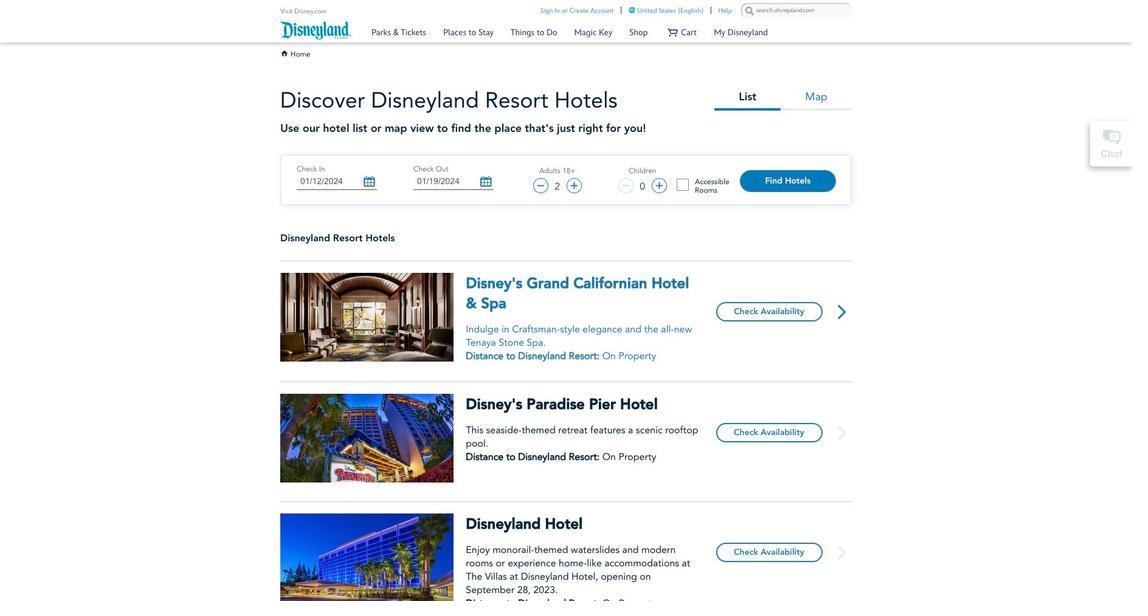 Task type: locate. For each thing, give the bounding box(es) containing it.
1 horizontal spatial group
[[619, 167, 667, 195]]

2 mm/dd/yyyy text field from the left
[[414, 173, 494, 190]]

disney's grand californian hotel & spa image
[[281, 273, 454, 371]]

0 horizontal spatial mm/dd/yyyy text field
[[297, 173, 377, 190]]

mm/dd/yyyy text field
[[297, 173, 377, 190], [414, 173, 494, 190]]

1 group from the left
[[533, 167, 582, 195]]

search disneyland.com text field
[[756, 5, 838, 16]]

1 horizontal spatial mm/dd/yyyy text field
[[414, 173, 494, 190]]

None search field
[[742, 3, 852, 18]]

group
[[533, 167, 582, 195], [619, 167, 667, 195]]

menu bar
[[363, 17, 777, 43]]

0 horizontal spatial group
[[533, 167, 582, 195]]

disneyland logo image
[[281, 20, 351, 40]]

cart empty image
[[668, 27, 679, 37]]



Task type: describe. For each thing, give the bounding box(es) containing it.
1 mm/dd/yyyy text field from the left
[[297, 173, 377, 190]]

disneyland hotel image
[[281, 514, 454, 602]]

disney's paradise pier hotel image
[[281, 394, 454, 492]]

2 group from the left
[[619, 167, 667, 195]]

global languages image
[[629, 7, 636, 14]]



Task type: vqa. For each thing, say whether or not it's contained in the screenshot.
Disneyland Hotel image
yes



